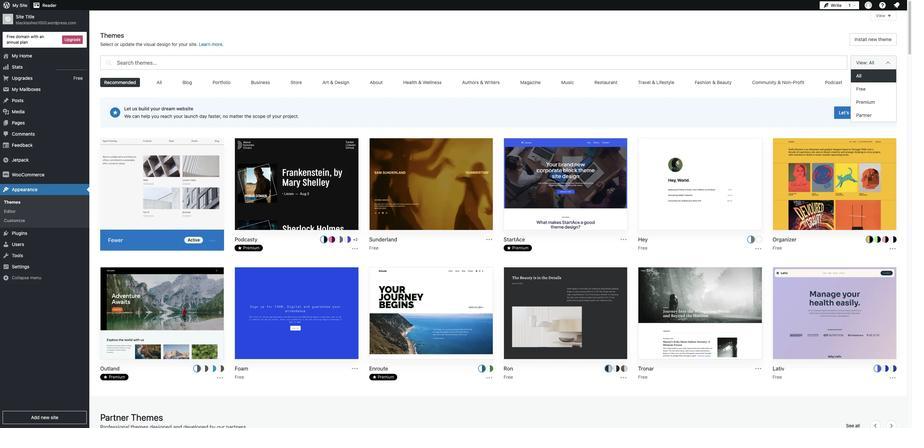 Task type: locate. For each thing, give the bounding box(es) containing it.
my profile image
[[865, 2, 873, 9]]

img image inside jetpack link
[[3, 157, 9, 163]]

1 horizontal spatial the
[[245, 113, 252, 119]]

premium down startace
[[513, 246, 529, 251]]

premium button down enroute
[[369, 374, 398, 381]]

free down sunderland
[[369, 245, 379, 251]]

& right the travel
[[652, 80, 656, 85]]

view: all list box
[[851, 69, 897, 122]]

Search search field
[[117, 56, 848, 69]]

home
[[20, 53, 32, 58]]

premium button down the outland on the bottom left of the page
[[100, 374, 128, 381]]

let
[[124, 106, 131, 111]]

highest hourly views 0 image
[[56, 66, 87, 70]]

a wordpress theme for travel-related websites and blogs designed to showcase stunning destinations around the world. image
[[101, 268, 224, 361]]

the left scope
[[245, 113, 252, 119]]

premium down podcasty
[[243, 246, 260, 251]]

1 horizontal spatial new
[[869, 36, 878, 42]]

1 vertical spatial new
[[41, 415, 50, 421]]

free inside free link
[[857, 86, 866, 92]]

1 vertical spatial my
[[12, 53, 18, 58]]

feedback link
[[0, 140, 89, 151]]

img image left woocommerce
[[3, 171, 9, 178]]

themes
[[100, 32, 124, 39], [4, 199, 20, 205], [131, 412, 163, 423]]

all up dream
[[157, 80, 162, 85]]

0 horizontal spatial partner
[[100, 412, 129, 423]]

my up the posts
[[12, 86, 18, 92]]

free inside free domain with an annual plan
[[7, 34, 15, 39]]

all inside button
[[157, 80, 162, 85]]

new inside 'link'
[[869, 36, 878, 42]]

img image left jetpack
[[3, 157, 9, 163]]

premium button down podcasty
[[235, 245, 263, 252]]

travel
[[639, 80, 651, 85]]

annual plan
[[7, 40, 28, 45]]

blog button
[[179, 78, 196, 87]]

all for 'all' button
[[157, 80, 162, 85]]

1 vertical spatial the
[[245, 113, 252, 119]]

free down tronar
[[639, 375, 648, 380]]

1 vertical spatial all
[[857, 73, 862, 79]]

plugins
[[12, 231, 27, 236]]

appearance link
[[0, 184, 89, 195]]

site up title
[[20, 3, 27, 8]]

about button
[[366, 78, 387, 87]]

1 vertical spatial themes
[[4, 199, 20, 205]]

premium button for enroute
[[369, 374, 398, 381]]

recommended button
[[100, 78, 140, 87]]

& for beauty
[[713, 80, 716, 85]]

your up you
[[151, 106, 160, 111]]

music button
[[558, 78, 578, 87]]

free inside the "tronar free"
[[639, 375, 648, 380]]

mailboxes
[[20, 86, 41, 92]]

open search image
[[105, 54, 113, 71]]

& inside 'button'
[[419, 80, 422, 85]]

ron
[[504, 366, 514, 372]]

& inside button
[[330, 80, 334, 85]]

5 & from the left
[[713, 80, 716, 85]]

media
[[12, 109, 25, 114]]

website
[[177, 106, 193, 111]]

foam is a simple theme that supports full-site editing. it comes with a set of minimal templates and design settings that can be manipulated through global styles. use it to build something beautiful. image
[[235, 268, 359, 360]]

2 horizontal spatial all
[[870, 60, 875, 65]]

0 vertical spatial partner
[[857, 112, 872, 118]]

health & wellness button
[[400, 78, 446, 87]]

view: all
[[857, 60, 875, 65]]

0 vertical spatial img image
[[3, 157, 9, 163]]

1 vertical spatial site
[[16, 14, 24, 19]]

jetpack
[[12, 157, 29, 163]]

all right the view:
[[870, 60, 875, 65]]

& left non-
[[778, 80, 781, 85]]

you
[[152, 113, 159, 119]]

scope
[[253, 113, 266, 119]]

my left the home
[[12, 53, 18, 58]]

2 horizontal spatial themes
[[131, 412, 163, 423]]

2 & from the left
[[419, 80, 422, 85]]

premium down the outland on the bottom left of the page
[[109, 375, 125, 380]]

premium
[[857, 99, 876, 105], [243, 246, 260, 251], [513, 246, 529, 251], [109, 375, 125, 380], [378, 375, 394, 380]]

None search field
[[100, 54, 848, 71]]

1 & from the left
[[330, 80, 334, 85]]

learn more
[[199, 41, 222, 47]]

get started
[[851, 110, 874, 115]]

partner for partner themes
[[100, 412, 129, 423]]

the left the visual
[[136, 41, 142, 47]]

0 vertical spatial new
[[869, 36, 878, 42]]

reader link
[[30, 0, 59, 11]]

more options for theme hey image
[[755, 245, 763, 253]]

themes select or update the visual design for your site. learn more .
[[100, 32, 224, 47]]

1 img image from the top
[[3, 157, 9, 163]]

help image
[[879, 1, 887, 9]]

tronar
[[639, 366, 655, 372]]

3 & from the left
[[480, 80, 484, 85]]

& inside button
[[480, 80, 484, 85]]

+2
[[353, 237, 358, 242]]

lativ
[[773, 366, 785, 372]]

2 vertical spatial my
[[12, 86, 18, 92]]

fashion & beauty
[[695, 80, 732, 85]]

site left title
[[16, 14, 24, 19]]

new left site
[[41, 415, 50, 421]]

& for non-
[[778, 80, 781, 85]]

2 vertical spatial all
[[157, 80, 162, 85]]

1 vertical spatial img image
[[3, 171, 9, 178]]

1 horizontal spatial all
[[857, 73, 862, 79]]

partner inside view: all list box
[[857, 112, 872, 118]]

appearance
[[12, 187, 37, 192]]

editor
[[4, 209, 16, 214]]

woocommerce link
[[0, 169, 89, 180]]

free down the foam
[[235, 375, 244, 380]]

jetpack link
[[0, 154, 89, 166]]

my
[[12, 3, 19, 8], [12, 53, 18, 58], [12, 86, 18, 92]]

0 horizontal spatial the
[[136, 41, 142, 47]]

free
[[7, 34, 15, 39], [73, 75, 83, 81], [857, 86, 866, 92], [639, 245, 648, 251], [369, 245, 379, 251], [773, 245, 783, 251], [235, 375, 244, 380], [504, 375, 513, 380], [639, 375, 648, 380], [773, 375, 783, 380]]

posts
[[12, 98, 24, 103]]

music
[[562, 80, 574, 85]]

can
[[132, 113, 140, 119]]

restaurant
[[595, 80, 618, 85]]

us
[[132, 106, 137, 111]]

media link
[[0, 106, 89, 117]]

more options for theme organizer image
[[889, 245, 897, 253]]

1 vertical spatial partner
[[100, 412, 129, 423]]

0 horizontal spatial all
[[157, 80, 162, 85]]

2 img image from the top
[[3, 171, 9, 178]]

blog
[[183, 80, 192, 85]]

all down the view:
[[857, 73, 862, 79]]

6 & from the left
[[778, 80, 781, 85]]

1 horizontal spatial partner
[[857, 112, 872, 118]]

0 vertical spatial my
[[12, 3, 19, 8]]

tools
[[12, 253, 23, 258]]

partner for partner
[[857, 112, 872, 118]]

.
[[222, 41, 224, 47]]

view
[[877, 13, 886, 18]]

startace
[[504, 237, 525, 243]]

my home link
[[0, 50, 89, 61]]

& left beauty
[[713, 80, 716, 85]]

4 & from the left
[[652, 80, 656, 85]]

themes inside themes select or update the visual design for your site. learn more .
[[100, 32, 124, 39]]

0 horizontal spatial new
[[41, 415, 50, 421]]

1 horizontal spatial themes
[[100, 32, 124, 39]]

themes for themes
[[4, 199, 20, 205]]

& right health on the left of page
[[419, 80, 422, 85]]

0 vertical spatial all
[[870, 60, 875, 65]]

tronar is a simple blog theme. it works best with featured images. the latest sticky post appears at the top with a large featured image. image
[[639, 268, 762, 360]]

fashion & beauty button
[[691, 78, 736, 87]]

new
[[869, 36, 878, 42], [41, 415, 50, 421]]

free down lativ
[[773, 375, 783, 380]]

lativ is a wordpress block theme specifically designed for businesses and startups. it offers fresh, vibrant color palettes and sleek, modern templates that are perfect for companies looking to establish a bold and innovative online presence. image
[[774, 268, 897, 360]]

+2 button
[[352, 236, 359, 243]]

lifestyle
[[657, 80, 675, 85]]

& inside 'button'
[[713, 80, 716, 85]]

non-
[[783, 80, 794, 85]]

your right for
[[179, 41, 188, 47]]

for
[[172, 41, 178, 47]]

write
[[831, 3, 842, 8]]

my left reader 'link'
[[12, 3, 19, 8]]

premium down enroute
[[378, 375, 394, 380]]

free down ron
[[504, 375, 513, 380]]

let's
[[840, 110, 850, 115]]

0 vertical spatial themes
[[100, 32, 124, 39]]

profit
[[794, 80, 805, 85]]

write link
[[820, 0, 846, 11]]

& left writers
[[480, 80, 484, 85]]

free down entertainment
[[857, 86, 866, 92]]

reach
[[160, 113, 172, 119]]

the
[[136, 41, 142, 47], [245, 113, 252, 119]]

health
[[404, 80, 417, 85]]

0 vertical spatial the
[[136, 41, 142, 47]]

more options for theme podcasty image
[[351, 245, 359, 253]]

themes link
[[0, 197, 89, 207]]

your down website
[[174, 113, 183, 119]]

build
[[139, 106, 149, 111]]

visual
[[144, 41, 155, 47]]

& right art
[[330, 80, 334, 85]]

pages
[[12, 120, 25, 125]]

sunderland is a simple theme that supports full-site editing. it comes with a set of minimal templates and design settings that can be manipulated through global styles. use it to build something beautiful. image
[[370, 138, 493, 231]]

premium up get started
[[857, 99, 876, 105]]

add
[[31, 415, 40, 421]]

sunderland free
[[369, 237, 397, 251]]

free up the annual plan
[[7, 34, 15, 39]]

fashion
[[695, 80, 712, 85]]

& for lifestyle
[[652, 80, 656, 85]]

site
[[20, 3, 27, 8], [16, 14, 24, 19]]

img image inside woocommerce link
[[3, 171, 9, 178]]

0 horizontal spatial themes
[[4, 199, 20, 205]]

new right install
[[869, 36, 878, 42]]

learn more link
[[199, 41, 222, 47]]

all inside list box
[[857, 73, 862, 79]]

img image
[[3, 157, 9, 163], [3, 171, 9, 178]]

all for all link on the top
[[857, 73, 862, 79]]

premium button down startace
[[504, 245, 532, 252]]

settings
[[12, 264, 29, 270]]

premium for enroute
[[378, 375, 394, 380]]



Task type: vqa. For each thing, say whether or not it's contained in the screenshot.
POSTS
yes



Task type: describe. For each thing, give the bounding box(es) containing it.
podcast
[[826, 80, 843, 85]]

& for writers
[[480, 80, 484, 85]]

premium for podcasty
[[243, 246, 260, 251]]

site.
[[189, 41, 198, 47]]

more options for theme outland image
[[216, 374, 224, 382]]

domain
[[16, 34, 30, 39]]

collapse
[[12, 275, 29, 281]]

site inside site title blacklashes1000.wordpress.com
[[16, 14, 24, 19]]

or
[[115, 41, 119, 47]]

install new theme link
[[850, 33, 897, 46]]

0 vertical spatial site
[[20, 3, 27, 8]]

manage your notifications image
[[893, 1, 901, 9]]

partner themes
[[100, 412, 163, 423]]

more options for theme tronar image
[[755, 365, 763, 373]]

premium button for podcasty
[[235, 245, 263, 252]]

my mailboxes link
[[0, 84, 89, 95]]

premium button for outland
[[100, 374, 128, 381]]

img image for woocommerce
[[3, 171, 9, 178]]

upgrade button
[[62, 35, 83, 44]]

entertainment button
[[860, 78, 897, 87]]

dream
[[161, 106, 175, 111]]

my site link
[[0, 0, 30, 11]]

startace is your ultimate business theme design. it is pretty valuable in assisting users in building their corporate websites, being established companies, or budding startups. image
[[504, 138, 628, 231]]

update
[[120, 41, 135, 47]]

business
[[251, 80, 270, 85]]

portfolio
[[213, 80, 231, 85]]

more options for theme startace image
[[620, 236, 628, 244]]

view button
[[871, 11, 897, 20]]

free domain with an annual plan
[[7, 34, 44, 45]]

authors & writers
[[463, 80, 500, 85]]

business button
[[247, 78, 274, 87]]

menu
[[30, 275, 41, 281]]

more options for theme foam image
[[351, 365, 359, 373]]

free link
[[852, 83, 897, 96]]

theme
[[879, 36, 892, 42]]

collapse menu
[[12, 275, 41, 281]]

themes for themes select or update the visual design for your site. learn more .
[[100, 32, 124, 39]]

podcasty
[[235, 237, 258, 243]]

podcast button
[[822, 78, 847, 87]]

ron is a minimalist blogging theme designed with a focus on delivering an exceptional reading experience. its unique offset post layout and sticky post navigation make it stand out. by intentionally omitting a header, it includes only a footer, ron allows readers to dive straight into the content without distractions. image
[[504, 268, 628, 360]]

my home
[[12, 53, 32, 58]]

more options for theme enroute image
[[486, 374, 494, 382]]

new for add
[[41, 415, 50, 421]]

all link
[[852, 69, 897, 83]]

my for my home
[[12, 53, 18, 58]]

foam
[[235, 366, 248, 372]]

select
[[100, 41, 113, 47]]

comments
[[12, 131, 35, 137]]

feedback
[[12, 142, 33, 148]]

community & non-profit
[[753, 80, 805, 85]]

install new theme
[[855, 36, 892, 42]]

more options for theme ron image
[[620, 374, 628, 382]]

add new site
[[31, 415, 58, 421]]

stats
[[12, 64, 23, 70]]

img image for jetpack
[[3, 157, 9, 163]]

site
[[51, 415, 58, 421]]

1
[[849, 2, 851, 8]]

authors & writers button
[[459, 78, 504, 87]]

closed image
[[888, 15, 892, 17]]

of
[[267, 113, 271, 119]]

pages link
[[0, 117, 89, 128]]

woocommerce
[[12, 172, 45, 177]]

free down highest hourly views 0 image
[[73, 75, 83, 81]]

organizer has a simple structure and displays only the necessary information a real portfolio can benefit from. it's ready to be used by designers, artists, architects, and creators. image
[[774, 138, 897, 231]]

the inside let us build your dream website we can help you reach your launch day faster, no matter the scope of your project.
[[245, 113, 252, 119]]

all button
[[153, 78, 166, 87]]

store
[[291, 80, 302, 85]]

collapse menu link
[[0, 273, 89, 283]]

with
[[31, 34, 38, 39]]

travel & lifestyle
[[639, 80, 675, 85]]

free down hey
[[639, 245, 648, 251]]

we
[[124, 113, 131, 119]]

more options for theme fewer image
[[209, 237, 216, 245]]

premium for outland
[[109, 375, 125, 380]]

enroute
[[369, 366, 388, 372]]

help
[[141, 113, 150, 119]]

site title blacklashes1000.wordpress.com
[[16, 14, 76, 25]]

free inside the sunderland free
[[369, 245, 379, 251]]

entertainment
[[863, 80, 893, 85]]

your inside themes select or update the visual design for your site. learn more .
[[179, 41, 188, 47]]

authors
[[463, 80, 479, 85]]

free down organizer
[[773, 245, 783, 251]]

wellness
[[423, 80, 442, 85]]

beauty
[[717, 80, 732, 85]]

new for install
[[869, 36, 878, 42]]

add new site link
[[3, 411, 87, 424]]

your right 'of'
[[272, 113, 282, 119]]

plugins link
[[0, 228, 89, 239]]

premium inside view: all list box
[[857, 99, 876, 105]]

launch
[[184, 113, 198, 119]]

reader
[[42, 3, 57, 8]]

users
[[12, 242, 24, 247]]

magazine
[[521, 80, 541, 85]]

fewer is perfect for showcasing portfolios and blogs. with a clean and opinionated design, it offers excellent typography and style variations that make it easy to present your work or business. the theme is highly versatile, making it ideal for bloggers and businesses alike, and it offers a range of customizable options that allow you to tailor your site to your specific needs. image
[[100, 138, 224, 231]]

art & design
[[323, 80, 350, 85]]

enroute is a business theme image
[[370, 268, 493, 360]]

customize
[[4, 218, 25, 223]]

editor link
[[0, 207, 89, 216]]

tools link
[[0, 250, 89, 261]]

install
[[855, 36, 868, 42]]

sometimes your podcast episode cover arts deserve more attention than regular thumbnails offer. if you think so, then podcasty is the theme design for your podcast site. image
[[235, 138, 359, 231]]

posts link
[[0, 95, 89, 106]]

my for my site
[[12, 3, 19, 8]]

& for design
[[330, 80, 334, 85]]

tronar free
[[639, 366, 655, 380]]

the inside themes select or update the visual design for your site. learn more .
[[136, 41, 142, 47]]

& for wellness
[[419, 80, 422, 85]]

my site
[[12, 3, 27, 8]]

comments link
[[0, 128, 89, 140]]

my for my mailboxes
[[12, 86, 18, 92]]

hey is a simple personal blog theme. image
[[639, 138, 762, 231]]

day
[[200, 113, 207, 119]]

more options for theme sunderland image
[[486, 236, 494, 244]]

2 vertical spatial themes
[[131, 412, 163, 423]]

partner link
[[852, 109, 897, 122]]

let's get started link
[[835, 106, 879, 119]]

upgrade
[[64, 37, 81, 42]]

organizer
[[773, 237, 797, 243]]

restaurant button
[[591, 78, 622, 87]]

more options for theme lativ image
[[889, 374, 897, 382]]

free inside foam free
[[235, 375, 244, 380]]



